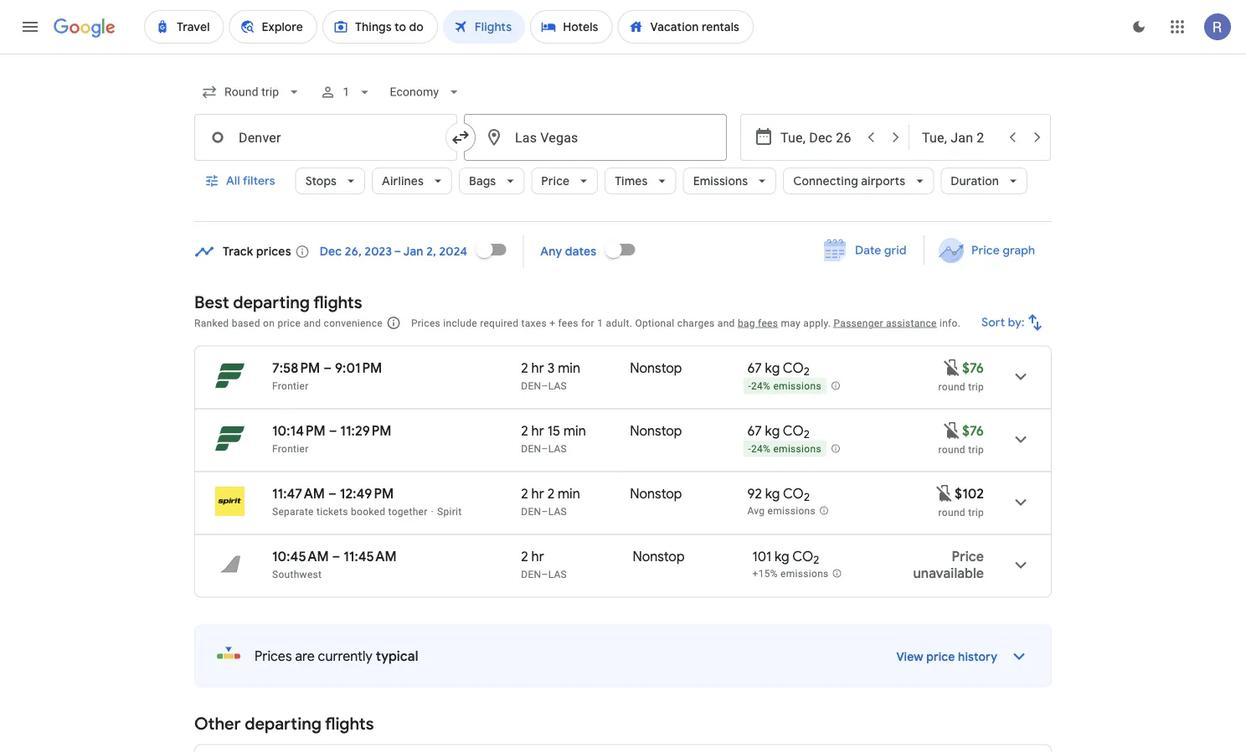 Task type: describe. For each thing, give the bounding box(es) containing it.
apply.
[[804, 317, 831, 329]]

+15%
[[753, 568, 778, 580]]

any
[[541, 244, 562, 259]]

prices
[[256, 244, 291, 259]]

kg for 2 hr 2 min
[[765, 485, 780, 502]]

connecting
[[793, 173, 859, 188]]

– inside 7:58 pm – 9:01 pm frontier
[[324, 359, 332, 377]]

taxes
[[522, 317, 547, 329]]

26,
[[345, 244, 362, 259]]

nonstop flight. element for 2 hr
[[633, 548, 685, 568]]

10:14 pm
[[272, 422, 326, 439]]

date
[[855, 243, 882, 258]]

stops button
[[295, 161, 365, 201]]

total duration 2 hr 2 min. element
[[521, 485, 630, 505]]

las for 15
[[548, 443, 567, 454]]

1 and from the left
[[304, 317, 321, 329]]

separate
[[272, 506, 314, 517]]

1 fees from the left
[[558, 317, 579, 329]]

las for 3
[[548, 380, 567, 392]]

unavailable
[[914, 565, 984, 582]]

co for 2 hr 15 min
[[783, 422, 804, 439]]

92
[[748, 485, 762, 502]]

all filters
[[226, 173, 275, 188]]

kg for 2 hr 3 min
[[765, 359, 780, 377]]

departing for other
[[245, 713, 322, 735]]

ranked
[[194, 317, 229, 329]]

1 inside popup button
[[343, 85, 350, 99]]

nonstop flight. element for 2 hr 2 min
[[630, 485, 682, 505]]

– up the "tickets"
[[328, 485, 337, 502]]

den for 2 hr 3 min
[[521, 380, 542, 392]]

duration
[[951, 173, 999, 188]]

grid
[[885, 243, 907, 258]]

stops
[[305, 173, 337, 188]]

bag fees button
[[738, 317, 778, 329]]

charges
[[678, 317, 715, 329]]

$76 for 2 hr 3 min
[[963, 359, 984, 377]]

2,
[[427, 244, 436, 259]]

nonstop for 2 hr
[[633, 548, 685, 565]]

convenience
[[324, 317, 383, 329]]

+15% emissions
[[753, 568, 829, 580]]

nonstop flight. element for 2 hr 3 min
[[630, 359, 682, 379]]

15
[[548, 422, 561, 439]]

separate tickets booked together
[[272, 506, 428, 517]]

92 kg co 2
[[748, 485, 810, 504]]

sort by: button
[[975, 302, 1052, 343]]

emissions down may
[[774, 380, 822, 392]]

date grid
[[855, 243, 907, 258]]

1 button
[[313, 72, 380, 112]]

Arrival time: 12:49 PM. text field
[[340, 485, 394, 502]]

$76 for 2 hr 15 min
[[963, 422, 984, 439]]

main menu image
[[20, 17, 40, 37]]

based
[[232, 317, 260, 329]]

history
[[958, 650, 998, 665]]

10:45 am
[[272, 548, 329, 565]]

2 inside 2 hr den – las
[[521, 548, 528, 565]]

avg
[[748, 505, 765, 517]]

sort by:
[[982, 315, 1025, 330]]

airlines
[[382, 173, 424, 188]]

– inside 10:45 am – 11:45 am southwest
[[332, 548, 340, 565]]

price for price graph
[[972, 243, 1000, 258]]

round for 2 hr 2 min
[[939, 506, 966, 518]]

connecting airports button
[[783, 161, 934, 201]]

round for 2 hr 3 min
[[939, 381, 966, 392]]

11:29 pm
[[340, 422, 392, 439]]

+
[[550, 317, 556, 329]]

on
[[263, 317, 275, 329]]

round trip for 2 hr 2 min
[[939, 506, 984, 518]]

dec
[[320, 244, 342, 259]]

2 hr 3 min den – las
[[521, 359, 581, 392]]

3
[[548, 359, 555, 377]]

track prices
[[223, 244, 291, 259]]

Departure time: 10:45 AM. text field
[[272, 548, 329, 565]]

all filters button
[[194, 161, 289, 201]]

flights for best departing flights
[[313, 292, 362, 313]]

are
[[295, 648, 315, 665]]

67 kg co 2 for 2 hr 3 min
[[748, 359, 810, 379]]

2 fees from the left
[[758, 317, 778, 329]]

emissions
[[693, 173, 748, 188]]

Departure text field
[[781, 115, 858, 160]]

avg emissions
[[748, 505, 816, 517]]

frontier for 10:14 pm
[[272, 443, 309, 454]]

frontier for 7:58 pm
[[272, 380, 309, 392]]

2 inside 101 kg co 2
[[814, 553, 820, 567]]

min for 2 hr 2 min
[[558, 485, 580, 502]]

round trip for 2 hr 3 min
[[939, 381, 984, 392]]

all
[[226, 173, 240, 188]]

nonstop for 2 hr 2 min
[[630, 485, 682, 502]]

7:58 pm – 9:01 pm frontier
[[272, 359, 382, 392]]

76 US dollars text field
[[963, 359, 984, 377]]

price unavailable
[[914, 548, 984, 582]]

12:49 pm
[[340, 485, 394, 502]]

airports
[[861, 173, 906, 188]]

by:
[[1009, 315, 1025, 330]]

graph
[[1003, 243, 1035, 258]]

– inside 2 hr den – las
[[542, 568, 548, 580]]

las inside 2 hr den – las
[[548, 568, 567, 580]]

2 hr 2 min den – las
[[521, 485, 580, 517]]

round trip for 2 hr 15 min
[[939, 444, 984, 455]]

track
[[223, 244, 253, 259]]

none search field containing all filters
[[194, 72, 1052, 222]]

co for 2 hr 3 min
[[783, 359, 804, 377]]

nonstop flight. element for 2 hr 15 min
[[630, 422, 682, 442]]

emissions button
[[683, 161, 777, 201]]

Arrival time: 11:45 AM. text field
[[344, 548, 397, 565]]

-24% emissions for 2 hr 3 min
[[748, 380, 822, 392]]

price for price
[[541, 173, 570, 188]]

assistance
[[886, 317, 937, 329]]

dec 26, 2023 – jan 2, 2024
[[320, 244, 468, 259]]

flight details. leaves denver international airport at 10:14 pm on tuesday, december 26 and arrives at harry reid international airport at 11:29 pm on tuesday, december 26. image
[[1001, 419, 1041, 459]]

loading results progress bar
[[0, 54, 1247, 57]]

price button
[[531, 161, 598, 201]]

hr for 2
[[532, 485, 544, 502]]

leaves denver international airport at 10:14 pm on tuesday, december 26 and arrives at harry reid international airport at 11:29 pm on tuesday, december 26. element
[[272, 422, 392, 439]]

kg for 2 hr
[[775, 548, 790, 565]]

optional
[[635, 317, 675, 329]]

Return text field
[[922, 115, 999, 160]]

las for 2
[[548, 506, 567, 517]]

trip for 2 hr 15 min
[[969, 444, 984, 455]]

– inside 2 hr 15 min den – las
[[542, 443, 548, 454]]

spirit
[[437, 506, 462, 517]]

total duration 2 hr 15 min. element
[[521, 422, 630, 442]]

price graph
[[972, 243, 1035, 258]]

- for 2 hr 3 min
[[748, 380, 751, 392]]

date grid button
[[812, 235, 921, 266]]

2 hr den – las
[[521, 548, 567, 580]]

bags button
[[459, 161, 525, 201]]

co for 2 hr 2 min
[[783, 485, 804, 502]]

times button
[[605, 161, 677, 201]]

this price for this flight doesn't include overhead bin access. if you need a carry-on bag, use the bags filter to update prices. image for $102
[[935, 483, 955, 503]]



Task type: locate. For each thing, give the bounding box(es) containing it.
co inside 101 kg co 2
[[793, 548, 814, 565]]

and left bag
[[718, 317, 735, 329]]

None text field
[[194, 114, 457, 161]]

las down 'total duration 2 hr.' element
[[548, 568, 567, 580]]

las inside 2 hr 2 min den – las
[[548, 506, 567, 517]]

price inside popup button
[[541, 173, 570, 188]]

1 vertical spatial -
[[748, 443, 751, 455]]

None field
[[194, 77, 309, 107], [383, 77, 469, 107], [194, 77, 309, 107], [383, 77, 469, 107]]

min
[[558, 359, 581, 377], [564, 422, 586, 439], [558, 485, 580, 502]]

hr for den
[[532, 548, 544, 565]]

0 horizontal spatial prices
[[255, 648, 292, 665]]

view price history
[[897, 650, 998, 665]]

1 vertical spatial flights
[[325, 713, 374, 735]]

hr inside 2 hr den – las
[[532, 548, 544, 565]]

frontier down the departure time: 10:14 pm. text box
[[272, 443, 309, 454]]

flights down currently
[[325, 713, 374, 735]]

none text field inside search box
[[464, 114, 727, 161]]

min inside "2 hr 3 min den – las"
[[558, 359, 581, 377]]

other
[[194, 713, 241, 735]]

0 vertical spatial price
[[541, 173, 570, 188]]

Departure time: 10:14 PM. text field
[[272, 422, 326, 439]]

2 trip from the top
[[969, 444, 984, 455]]

1 vertical spatial departing
[[245, 713, 322, 735]]

hr left 15
[[532, 422, 544, 439]]

- down bag
[[748, 380, 751, 392]]

hr
[[532, 359, 544, 377], [532, 422, 544, 439], [532, 485, 544, 502], [532, 548, 544, 565]]

dates
[[565, 244, 597, 259]]

best departing flights
[[194, 292, 362, 313]]

nonstop
[[630, 359, 682, 377], [630, 422, 682, 439], [630, 485, 682, 502], [633, 548, 685, 565]]

2 and from the left
[[718, 317, 735, 329]]

co up 92 kg co 2 at the bottom right
[[783, 422, 804, 439]]

flight details. leaves denver international airport at 10:45 am on tuesday, december 26 and arrives at harry reid international airport at 11:45 am on tuesday, december 26. image
[[1001, 545, 1041, 585]]

1 - from the top
[[748, 380, 751, 392]]

and down "best departing flights"
[[304, 317, 321, 329]]

den inside "2 hr 3 min den – las"
[[521, 380, 542, 392]]

round down 76 us dollars text field
[[939, 444, 966, 455]]

0 horizontal spatial fees
[[558, 317, 579, 329]]

0 vertical spatial 1
[[343, 85, 350, 99]]

1 67 kg co 2 from the top
[[748, 359, 810, 379]]

67 down bag fees button
[[748, 359, 762, 377]]

1 vertical spatial round
[[939, 444, 966, 455]]

–
[[324, 359, 332, 377], [542, 380, 548, 392], [329, 422, 337, 439], [542, 443, 548, 454], [328, 485, 337, 502], [542, 506, 548, 517], [332, 548, 340, 565], [542, 568, 548, 580]]

2
[[521, 359, 528, 377], [804, 365, 810, 379], [521, 422, 528, 439], [804, 427, 810, 442], [521, 485, 528, 502], [548, 485, 555, 502], [804, 490, 810, 504], [521, 548, 528, 565], [814, 553, 820, 567]]

1 vertical spatial this price for this flight doesn't include overhead bin access. if you need a carry-on bag, use the bags filter to update prices. image
[[935, 483, 955, 503]]

swap origin and destination. image
[[451, 127, 471, 147]]

this price for this flight doesn't include overhead bin access. if you need a carry-on bag, use the bags filter to update prices. image down this price for this flight doesn't include overhead bin access. if you need a carry-on bag, use the bags filter to update prices. image
[[942, 420, 963, 440]]

– down 3
[[542, 380, 548, 392]]

leaves denver international airport at 11:47 am on tuesday, december 26 and arrives at harry reid international airport at 12:49 pm on tuesday, december 26. element
[[272, 485, 394, 502]]

10:45 am – 11:45 am southwest
[[272, 548, 397, 580]]

2 las from the top
[[548, 443, 567, 454]]

den down the total duration 2 hr 15 min. element on the bottom
[[521, 443, 542, 454]]

– left 11:45 am
[[332, 548, 340, 565]]

trip for 2 hr 3 min
[[969, 381, 984, 392]]

7:58 pm
[[272, 359, 320, 377]]

1 las from the top
[[548, 380, 567, 392]]

price right bags popup button
[[541, 173, 570, 188]]

co
[[783, 359, 804, 377], [783, 422, 804, 439], [783, 485, 804, 502], [793, 548, 814, 565]]

0 vertical spatial 67
[[748, 359, 762, 377]]

price for price unavailable
[[952, 548, 984, 565]]

1 $76 from the top
[[963, 359, 984, 377]]

9:01 pm
[[335, 359, 382, 377]]

1 horizontal spatial prices
[[411, 317, 441, 329]]

2 den from the top
[[521, 443, 542, 454]]

frontier inside 7:58 pm – 9:01 pm frontier
[[272, 380, 309, 392]]

3 den from the top
[[521, 506, 542, 517]]

2 inside 92 kg co 2
[[804, 490, 810, 504]]

price inside button
[[972, 243, 1000, 258]]

prices include required taxes + fees for 1 adult. optional charges and bag fees may apply. passenger assistance
[[411, 317, 937, 329]]

frontier down 7:58 pm text field
[[272, 380, 309, 392]]

1 67 from the top
[[748, 359, 762, 377]]

round trip down this price for this flight doesn't include overhead bin access. if you need a carry-on bag, use the bags filter to update prices. image
[[939, 381, 984, 392]]

emissions down 101 kg co 2
[[781, 568, 829, 580]]

typical
[[376, 648, 418, 665]]

0 horizontal spatial and
[[304, 317, 321, 329]]

3 hr from the top
[[532, 485, 544, 502]]

11:47 am – 12:49 pm
[[272, 485, 394, 502]]

Arrival time: 9:01 PM. text field
[[335, 359, 382, 377]]

2 round from the top
[[939, 444, 966, 455]]

3 round trip from the top
[[939, 506, 984, 518]]

kg up the +15% emissions
[[775, 548, 790, 565]]

2 inside "2 hr 3 min den – las"
[[521, 359, 528, 377]]

fees right +
[[558, 317, 579, 329]]

nonstop flight. element
[[630, 359, 682, 379], [630, 422, 682, 442], [630, 485, 682, 505], [633, 548, 685, 568]]

2023 – jan
[[365, 244, 424, 259]]

leaves denver international airport at 10:45 am on tuesday, december 26 and arrives at harry reid international airport at 11:45 am on tuesday, december 26. element
[[272, 548, 397, 565]]

2 67 from the top
[[748, 422, 762, 439]]

4 hr from the top
[[532, 548, 544, 565]]

tickets
[[317, 506, 348, 517]]

-24% emissions down may
[[748, 380, 822, 392]]

currently
[[318, 648, 373, 665]]

las down 3
[[548, 380, 567, 392]]

1 -24% emissions from the top
[[748, 380, 822, 392]]

kg down bag fees button
[[765, 359, 780, 377]]

24%
[[751, 380, 771, 392], [751, 443, 771, 455]]

price right the on
[[278, 317, 301, 329]]

las inside "2 hr 3 min den – las"
[[548, 380, 567, 392]]

fees right bag
[[758, 317, 778, 329]]

102 US dollars text field
[[955, 485, 984, 502]]

4 las from the top
[[548, 568, 567, 580]]

hr inside "2 hr 3 min den – las"
[[532, 359, 544, 377]]

1 den from the top
[[521, 380, 542, 392]]

frontier inside 10:14 pm – 11:29 pm frontier
[[272, 443, 309, 454]]

flights for other departing flights
[[325, 713, 374, 735]]

duration button
[[941, 161, 1028, 201]]

1 vertical spatial price
[[927, 650, 956, 665]]

– down 15
[[542, 443, 548, 454]]

1 vertical spatial round trip
[[939, 444, 984, 455]]

3 las from the top
[[548, 506, 567, 517]]

1 round trip from the top
[[939, 381, 984, 392]]

hr down 2 hr 15 min den – las
[[532, 485, 544, 502]]

required
[[480, 317, 519, 329]]

for
[[581, 317, 595, 329]]

departing up the on
[[233, 292, 310, 313]]

10:14 pm – 11:29 pm frontier
[[272, 422, 392, 454]]

67 kg co 2 down may
[[748, 359, 810, 379]]

24% for 2 hr 3 min
[[751, 380, 771, 392]]

learn more about ranking image
[[386, 315, 401, 330]]

find the best price region
[[194, 230, 1052, 279]]

67 for 2 hr 3 min
[[748, 359, 762, 377]]

0 vertical spatial departing
[[233, 292, 310, 313]]

best
[[194, 292, 229, 313]]

1 inside main content
[[597, 317, 603, 329]]

24% down bag fees button
[[751, 380, 771, 392]]

None text field
[[464, 114, 727, 161]]

las inside 2 hr 15 min den – las
[[548, 443, 567, 454]]

min right 3
[[558, 359, 581, 377]]

round down this price for this flight doesn't include overhead bin access. if you need a carry-on bag, use the bags filter to update prices. image
[[939, 381, 966, 392]]

67 up '92'
[[748, 422, 762, 439]]

Departure time: 11:47 AM. text field
[[272, 485, 325, 502]]

co for 2 hr
[[793, 548, 814, 565]]

1 horizontal spatial fees
[[758, 317, 778, 329]]

4 den from the top
[[521, 568, 542, 580]]

hr for 15
[[532, 422, 544, 439]]

2 vertical spatial round
[[939, 506, 966, 518]]

southwest
[[272, 568, 322, 580]]

1 vertical spatial $76
[[963, 422, 984, 439]]

0 horizontal spatial price
[[278, 317, 301, 329]]

price inside the price unavailable
[[952, 548, 984, 565]]

2 $76 from the top
[[963, 422, 984, 439]]

any dates
[[541, 244, 597, 259]]

1 horizontal spatial 1
[[597, 317, 603, 329]]

0 vertical spatial min
[[558, 359, 581, 377]]

Arrival time: 11:29 PM. text field
[[340, 422, 392, 439]]

round trip
[[939, 381, 984, 392], [939, 444, 984, 455], [939, 506, 984, 518]]

2 vertical spatial price
[[952, 548, 984, 565]]

1 vertical spatial -24% emissions
[[748, 443, 822, 455]]

min inside 2 hr 2 min den – las
[[558, 485, 580, 502]]

2 - from the top
[[748, 443, 751, 455]]

round down the 102 us dollars text field
[[939, 506, 966, 518]]

$102
[[955, 485, 984, 502]]

1 horizontal spatial and
[[718, 317, 735, 329]]

-24% emissions for 2 hr 15 min
[[748, 443, 822, 455]]

1 vertical spatial trip
[[969, 444, 984, 455]]

101
[[753, 548, 772, 565]]

1
[[343, 85, 350, 99], [597, 317, 603, 329]]

this price for this flight doesn't include overhead bin access. if you need a carry-on bag, use the bags filter to update prices. image
[[942, 358, 963, 378]]

this price for this flight doesn't include overhead bin access. if you need a carry-on bag, use the bags filter to update prices. image
[[942, 420, 963, 440], [935, 483, 955, 503]]

main content
[[194, 230, 1052, 753]]

may
[[781, 317, 801, 329]]

co down may
[[783, 359, 804, 377]]

bag
[[738, 317, 756, 329]]

1 vertical spatial price
[[972, 243, 1000, 258]]

departing
[[233, 292, 310, 313], [245, 713, 322, 735]]

1 frontier from the top
[[272, 380, 309, 392]]

2 vertical spatial min
[[558, 485, 580, 502]]

– inside 2 hr 2 min den – las
[[542, 506, 548, 517]]

24% up '92'
[[751, 443, 771, 455]]

0 vertical spatial -24% emissions
[[748, 380, 822, 392]]

2 24% from the top
[[751, 443, 771, 455]]

trip for 2 hr 2 min
[[969, 506, 984, 518]]

airlines button
[[372, 161, 452, 201]]

67 for 2 hr 15 min
[[748, 422, 762, 439]]

view
[[897, 650, 924, 665]]

view price history image
[[999, 636, 1040, 676]]

67 kg co 2 up 92 kg co 2 at the bottom right
[[748, 422, 810, 442]]

departing right other
[[245, 713, 322, 735]]

0 vertical spatial round
[[939, 381, 966, 392]]

times
[[615, 173, 648, 188]]

0 vertical spatial trip
[[969, 381, 984, 392]]

price left graph
[[972, 243, 1000, 258]]

las down 15
[[548, 443, 567, 454]]

flight details. leaves denver international airport at 11:47 am on tuesday, december 26 and arrives at harry reid international airport at 12:49 pm on tuesday, december 26. image
[[1001, 482, 1041, 522]]

0 vertical spatial 24%
[[751, 380, 771, 392]]

– left arrival time: 9:01 pm. text field
[[324, 359, 332, 377]]

separate tickets booked together. this trip includes tickets from multiple airlines. missed connections may be protected by kiwi.com.. element
[[272, 506, 428, 517]]

nonstop for 2 hr 15 min
[[630, 422, 682, 439]]

min down 2 hr 15 min den – las
[[558, 485, 580, 502]]

passenger assistance button
[[834, 317, 937, 329]]

departing for best
[[233, 292, 310, 313]]

den down total duration 2 hr 2 min. element
[[521, 506, 542, 517]]

passenger
[[834, 317, 884, 329]]

emissions up 92 kg co 2 at the bottom right
[[774, 443, 822, 455]]

round
[[939, 381, 966, 392], [939, 444, 966, 455], [939, 506, 966, 518]]

2 vertical spatial trip
[[969, 506, 984, 518]]

hr down 2 hr 2 min den – las on the bottom left of page
[[532, 548, 544, 565]]

den for 2 hr 15 min
[[521, 443, 542, 454]]

$76
[[963, 359, 984, 377], [963, 422, 984, 439]]

3 round from the top
[[939, 506, 966, 518]]

bags
[[469, 173, 496, 188]]

round trip down $102
[[939, 506, 984, 518]]

emissions down 92 kg co 2 at the bottom right
[[768, 505, 816, 517]]

0 vertical spatial -
[[748, 380, 751, 392]]

$76 left flight details. leaves denver international airport at 7:58 pm on tuesday, december 26 and arrives at harry reid international airport at 9:01 pm on tuesday, december 26. image
[[963, 359, 984, 377]]

2 -24% emissions from the top
[[748, 443, 822, 455]]

filters
[[243, 173, 275, 188]]

min for 2 hr 15 min
[[564, 422, 586, 439]]

trip down $76 text box
[[969, 381, 984, 392]]

1 round from the top
[[939, 381, 966, 392]]

-
[[748, 380, 751, 392], [748, 443, 751, 455]]

– down 'total duration 2 hr.' element
[[542, 568, 548, 580]]

hr inside 2 hr 15 min den – las
[[532, 422, 544, 439]]

1 vertical spatial prices
[[255, 648, 292, 665]]

other departing flights
[[194, 713, 374, 735]]

las down total duration 2 hr 2 min. element
[[548, 506, 567, 517]]

1 vertical spatial 24%
[[751, 443, 771, 455]]

- for 2 hr 15 min
[[748, 443, 751, 455]]

this price for this flight doesn't include overhead bin access. if you need a carry-on bag, use the bags filter to update prices. image for $76
[[942, 420, 963, 440]]

kg for 2 hr 15 min
[[765, 422, 780, 439]]

total duration 2 hr. element
[[521, 548, 633, 568]]

ranked based on price and convenience
[[194, 317, 383, 329]]

2 inside 2 hr 15 min den – las
[[521, 422, 528, 439]]

round for 2 hr 15 min
[[939, 444, 966, 455]]

– down total duration 2 hr 2 min. element
[[542, 506, 548, 517]]

1 vertical spatial min
[[564, 422, 586, 439]]

0 vertical spatial flights
[[313, 292, 362, 313]]

leaves denver international airport at 7:58 pm on tuesday, december 26 and arrives at harry reid international airport at 9:01 pm on tuesday, december 26. element
[[272, 359, 382, 377]]

2 vertical spatial round trip
[[939, 506, 984, 518]]

 image
[[431, 506, 434, 517]]

1 24% from the top
[[751, 380, 771, 392]]

0 vertical spatial 67 kg co 2
[[748, 359, 810, 379]]

price
[[541, 173, 570, 188], [972, 243, 1000, 258], [952, 548, 984, 565]]

min inside 2 hr 15 min den – las
[[564, 422, 586, 439]]

emissions
[[774, 380, 822, 392], [774, 443, 822, 455], [768, 505, 816, 517], [781, 568, 829, 580]]

change appearance image
[[1119, 7, 1159, 47]]

booked
[[351, 506, 386, 517]]

11:47 am
[[272, 485, 325, 502]]

kg up 92 kg co 2 at the bottom right
[[765, 422, 780, 439]]

nonstop for 2 hr 3 min
[[630, 359, 682, 377]]

-24% emissions up 92 kg co 2 at the bottom right
[[748, 443, 822, 455]]

den inside 2 hr 15 min den – las
[[521, 443, 542, 454]]

hr for 3
[[532, 359, 544, 377]]

0 vertical spatial frontier
[[272, 380, 309, 392]]

11:45 am
[[344, 548, 397, 565]]

2 round trip from the top
[[939, 444, 984, 455]]

kg inside 101 kg co 2
[[775, 548, 790, 565]]

2 hr 15 min den – las
[[521, 422, 586, 454]]

3 trip from the top
[[969, 506, 984, 518]]

0 vertical spatial $76
[[963, 359, 984, 377]]

prices for prices include required taxes + fees for 1 adult. optional charges and bag fees may apply. passenger assistance
[[411, 317, 441, 329]]

round trip down 76 us dollars text field
[[939, 444, 984, 455]]

prices right the learn more about ranking icon
[[411, 317, 441, 329]]

- up '92'
[[748, 443, 751, 455]]

main content containing best departing flights
[[194, 230, 1052, 753]]

den down 'total duration 2 hr.' element
[[521, 568, 542, 580]]

76 US dollars text field
[[963, 422, 984, 439]]

Departure time: 7:58 PM. text field
[[272, 359, 320, 377]]

1 hr from the top
[[532, 359, 544, 377]]

0 vertical spatial this price for this flight doesn't include overhead bin access. if you need a carry-on bag, use the bags filter to update prices. image
[[942, 420, 963, 440]]

– inside 10:14 pm – 11:29 pm frontier
[[329, 422, 337, 439]]

2 67 kg co 2 from the top
[[748, 422, 810, 442]]

this price for this flight doesn't include overhead bin access. if you need a carry-on bag, use the bags filter to update prices. image up the price unavailable
[[935, 483, 955, 503]]

kg inside 92 kg co 2
[[765, 485, 780, 502]]

min for 2 hr 3 min
[[558, 359, 581, 377]]

include
[[443, 317, 477, 329]]

sort
[[982, 315, 1006, 330]]

1 vertical spatial 67
[[748, 422, 762, 439]]

den for 2 hr 2 min
[[521, 506, 542, 517]]

prices left are
[[255, 648, 292, 665]]

0 vertical spatial prices
[[411, 317, 441, 329]]

adult.
[[606, 317, 633, 329]]

and
[[304, 317, 321, 329], [718, 317, 735, 329]]

hr left 3
[[532, 359, 544, 377]]

hr inside 2 hr 2 min den – las
[[532, 485, 544, 502]]

trip
[[969, 381, 984, 392], [969, 444, 984, 455], [969, 506, 984, 518]]

trip down 76 us dollars text field
[[969, 444, 984, 455]]

2 frontier from the top
[[272, 443, 309, 454]]

24% for 2 hr 15 min
[[751, 443, 771, 455]]

67 kg co 2 for 2 hr 15 min
[[748, 422, 810, 442]]

101 kg co 2
[[753, 548, 820, 567]]

min right 15
[[564, 422, 586, 439]]

0 vertical spatial round trip
[[939, 381, 984, 392]]

den down "total duration 2 hr 3 min." element
[[521, 380, 542, 392]]

co up avg emissions
[[783, 485, 804, 502]]

flight details. leaves denver international airport at 7:58 pm on tuesday, december 26 and arrives at harry reid international airport at 9:01 pm on tuesday, december 26. image
[[1001, 356, 1041, 397]]

– left arrival time: 11:29 pm. text box
[[329, 422, 337, 439]]

2024
[[439, 244, 468, 259]]

0 vertical spatial price
[[278, 317, 301, 329]]

1 vertical spatial 67 kg co 2
[[748, 422, 810, 442]]

price graph button
[[928, 235, 1049, 266]]

flights up convenience
[[313, 292, 362, 313]]

$76 left flight details. leaves denver international airport at 10:14 pm on tuesday, december 26 and arrives at harry reid international airport at 11:29 pm on tuesday, december 26. icon
[[963, 422, 984, 439]]

price left the flight details. leaves denver international airport at 10:45 am on tuesday, december 26 and arrives at harry reid international airport at 11:45 am on tuesday, december 26. image
[[952, 548, 984, 565]]

co up the +15% emissions
[[793, 548, 814, 565]]

1 vertical spatial 1
[[597, 317, 603, 329]]

2 hr from the top
[[532, 422, 544, 439]]

den inside 2 hr 2 min den – las
[[521, 506, 542, 517]]

den inside 2 hr den – las
[[521, 568, 542, 580]]

1 horizontal spatial price
[[927, 650, 956, 665]]

1 vertical spatial frontier
[[272, 443, 309, 454]]

1 trip from the top
[[969, 381, 984, 392]]

prices for prices are currently typical
[[255, 648, 292, 665]]

0 horizontal spatial 1
[[343, 85, 350, 99]]

connecting airports
[[793, 173, 906, 188]]

learn more about tracked prices image
[[295, 244, 310, 259]]

price right view
[[927, 650, 956, 665]]

– inside "2 hr 3 min den – las"
[[542, 380, 548, 392]]

total duration 2 hr 3 min. element
[[521, 359, 630, 379]]

co inside 92 kg co 2
[[783, 485, 804, 502]]

trip down $102
[[969, 506, 984, 518]]

kg right '92'
[[765, 485, 780, 502]]

67
[[748, 359, 762, 377], [748, 422, 762, 439]]

prices are currently typical
[[255, 648, 418, 665]]

None search field
[[194, 72, 1052, 222]]



Task type: vqa. For each thing, say whether or not it's contained in the screenshot.
2
yes



